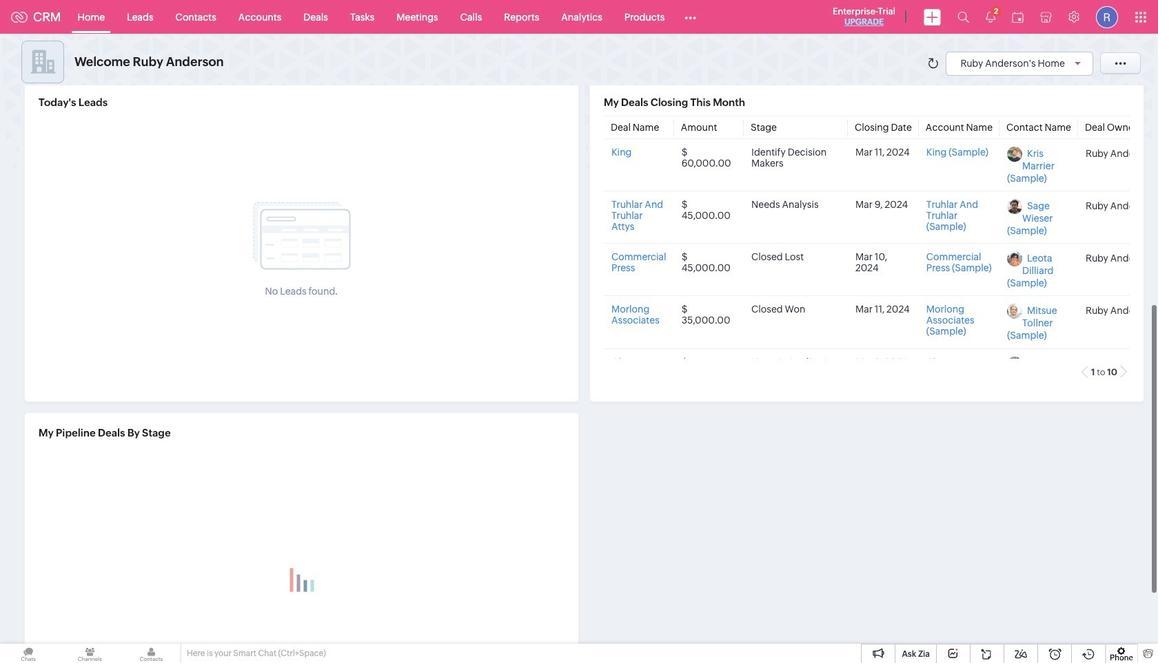 Task type: vqa. For each thing, say whether or not it's contained in the screenshot.
COMPLETE CRM GETTING STARTED STEPS for Nov 29, 2023
no



Task type: describe. For each thing, give the bounding box(es) containing it.
signals element
[[978, 0, 1004, 34]]

create menu image
[[924, 9, 941, 25]]

calendar image
[[1012, 11, 1024, 22]]

logo image
[[11, 11, 28, 22]]

create menu element
[[915, 0, 949, 33]]

chats image
[[0, 645, 57, 664]]

profile image
[[1096, 6, 1118, 28]]



Task type: locate. For each thing, give the bounding box(es) containing it.
Other Modules field
[[676, 6, 705, 28]]

search image
[[958, 11, 969, 23]]

contacts image
[[123, 645, 180, 664]]

search element
[[949, 0, 978, 34]]

profile element
[[1088, 0, 1126, 33]]

channels image
[[61, 645, 118, 664]]



